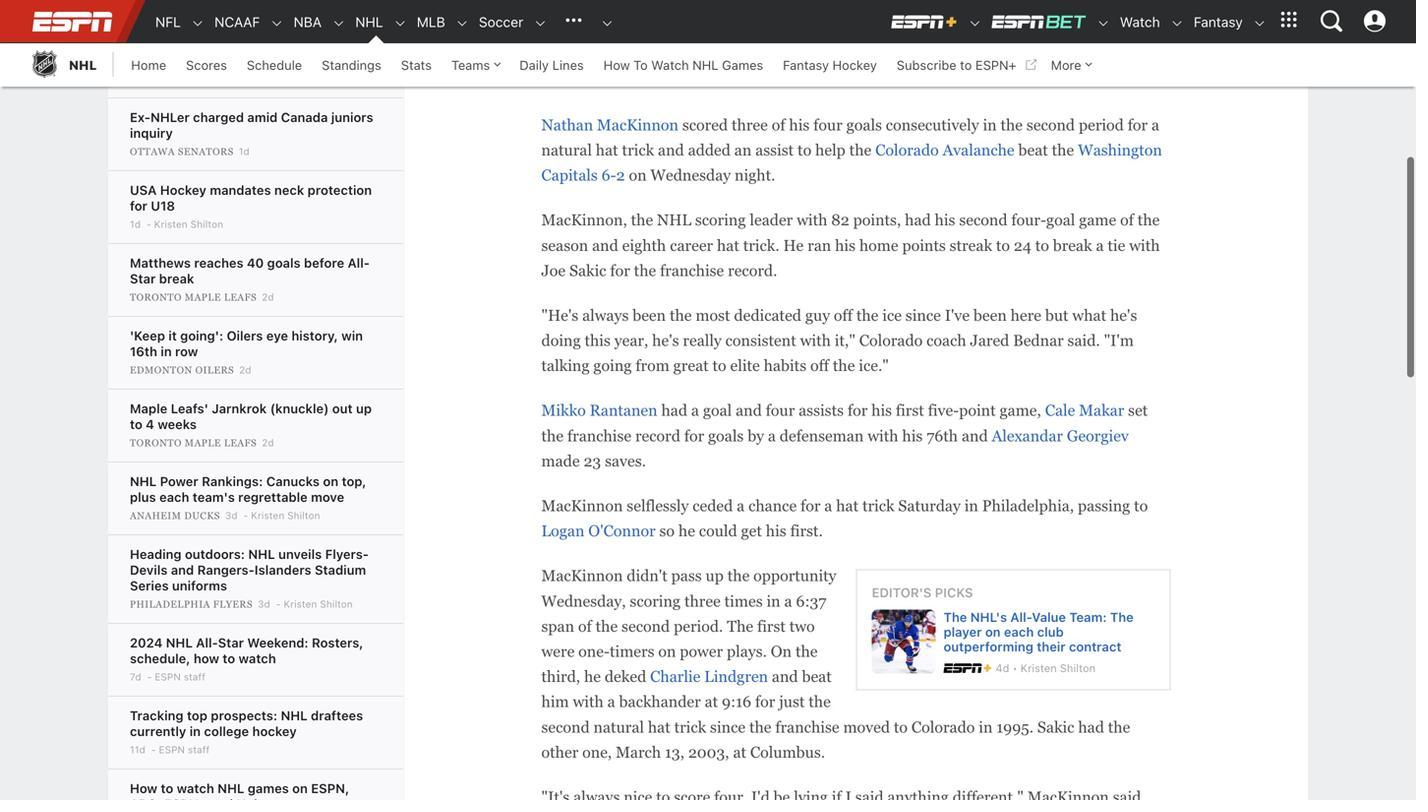 Task type: locate. For each thing, give the bounding box(es) containing it.
with inside "he's always been the most dedicated guy off the ice since i've been here but what he's doing this year, he's really consistent with it," colorado coach jared bednar said. "i'm talking going from great to elite habits off the ice."
[[801, 332, 831, 349]]

2 toronto from the top
[[130, 437, 182, 448]]

in down top
[[190, 724, 201, 739]]

2d for oilers
[[239, 364, 251, 375]]

uniforms
[[172, 578, 227, 593]]

nfl link
[[146, 1, 181, 43]]

goals inside matthews reaches 40 goals before all- star break toronto maple leafs 2d
[[267, 255, 301, 270]]

for inside mackinnon selflessly ceded a chance for a hat trick saturday in philadelphia, passing to logan o'connor so he could get his first.
[[801, 497, 821, 515]]

four up help
[[814, 116, 843, 134]]

scoring up career
[[696, 211, 746, 229]]

1 leafs from the top
[[224, 292, 257, 303]]

break down "game"
[[1054, 236, 1093, 254]]

it
[[169, 328, 177, 343]]

this
[[585, 332, 611, 349]]

2 horizontal spatial had
[[1079, 718, 1105, 736]]

up right out
[[356, 401, 372, 416]]

how for how to watch nhl games on espn, abc, espn+ and hulu
[[130, 781, 158, 796]]

1 vertical spatial each
[[1005, 625, 1035, 639]]

all- for 2024 nhl all-star weekend: rosters, schedule, how to watch
[[196, 635, 218, 650]]

trick up 13,
[[675, 718, 707, 736]]

didn't
[[627, 567, 668, 585]]

team:
[[1070, 610, 1108, 625]]

kristen down islanders
[[284, 598, 317, 610]]

watch inside 2024 nhl all-star weekend: rosters, schedule, how to watch
[[239, 651, 276, 666]]

2 vertical spatial maple
[[185, 437, 221, 448]]

2 horizontal spatial all-
[[1011, 610, 1033, 625]]

1d down ex-nhler charged amid canada juniors inquiry link
[[239, 146, 250, 157]]

2024 nhl all-star weekend: rosters, schedule, how to watch link
[[130, 635, 364, 666]]

just
[[779, 693, 805, 711]]

0 vertical spatial franchise
[[660, 262, 725, 279]]

with up the ran
[[797, 211, 828, 229]]

nhl inside 'nhl power rankings: canucks on top, plus each team's regrettable move'
[[130, 474, 157, 489]]

1 toronto from the top
[[130, 292, 182, 303]]

top
[[187, 708, 208, 723]]

a up washington
[[1152, 116, 1160, 134]]

watch inside watch link
[[1121, 14, 1161, 30]]

1 horizontal spatial 3d
[[258, 598, 270, 610]]

0 vertical spatial had
[[905, 211, 932, 229]]

goals for three
[[847, 116, 883, 134]]

1 horizontal spatial he
[[679, 522, 696, 540]]

career
[[670, 236, 714, 254]]

bednar
[[1014, 332, 1064, 349]]

how to watch nhl games on espn, abc, espn+ and hulu link
[[130, 781, 350, 800]]

1 horizontal spatial had
[[905, 211, 932, 229]]

1 vertical spatial espn+
[[164, 797, 207, 800]]

hockey inside usa hockey mandates neck protection for u18
[[160, 183, 207, 197]]

espn+ inside how to watch nhl games on espn, abc, espn+ and hulu
[[164, 797, 207, 800]]

2024 nhl all-star weekend: rosters, schedule, how to watch
[[130, 635, 364, 666]]

of up assist
[[772, 116, 786, 134]]

0 vertical spatial he's
[[1111, 306, 1138, 324]]

0 horizontal spatial off
[[811, 357, 830, 375]]

trick
[[622, 141, 655, 159], [863, 497, 895, 515], [675, 718, 707, 736]]

all- inside the nhl's all-value team: the player on each club outperforming their contract
[[1011, 610, 1033, 625]]

of
[[772, 116, 786, 134], [1121, 211, 1135, 229], [579, 617, 592, 635]]

hat inside and beat him with a backhander at 9:16 for just the second natural hat trick since the franchise moved to colorado in 1995. sakic had the other one, march 13, 2003, at columbus.
[[648, 718, 671, 736]]

for down eighth
[[611, 262, 631, 279]]

all- inside 2024 nhl all-star weekend: rosters, schedule, how to watch
[[196, 635, 218, 650]]

and left hulu
[[210, 797, 233, 800]]

staff down the how
[[184, 671, 206, 682]]

a right by
[[768, 427, 776, 445]]

first up on
[[758, 617, 786, 635]]

jan
[[542, 21, 560, 33]]

to
[[961, 58, 973, 72], [798, 141, 812, 159], [997, 236, 1011, 254], [1036, 236, 1050, 254], [713, 357, 727, 375], [130, 417, 143, 431], [1135, 497, 1149, 515], [223, 651, 235, 666], [894, 718, 908, 736], [161, 781, 173, 796]]

0 horizontal spatial hockey
[[160, 183, 207, 197]]

nhl inside heading outdoors: nhl unveils flyers- devils and rangers-islanders stadium series uniforms
[[248, 547, 275, 561]]

inquiry
[[130, 125, 173, 140]]

on inside the nhl's all-value team: the player on each club outperforming their contract
[[986, 625, 1001, 639]]

nhl link
[[346, 1, 383, 43], [30, 43, 97, 87]]

mackinnon inside mackinnon didn't pass up the opportunity wednesday, scoring three times in a 6:37 span of the second period. the first two were one-timers on power plays. on the third, he deked
[[542, 567, 623, 585]]

0 horizontal spatial at
[[705, 693, 719, 711]]

record
[[636, 427, 681, 445]]

1 horizontal spatial first
[[896, 402, 925, 419]]

staff for in
[[188, 744, 210, 755]]

franchise inside mackinnon, the nhl scoring leader with 82 points, had his second four-goal game of the season and eighth career hat trick. he ran his home points streak to 24 to break a tie with joe sakic for the franchise record.
[[660, 262, 725, 279]]

espn+ right subscribe
[[976, 58, 1017, 72]]

toronto maple leafs link up going':
[[130, 291, 260, 303]]

3d right flyers
[[258, 598, 270, 610]]

nhl up hockey
[[281, 708, 308, 723]]

0 vertical spatial off
[[834, 306, 853, 324]]

toronto down "matthews"
[[130, 292, 182, 303]]

one-
[[579, 643, 610, 660]]

three inside mackinnon didn't pass up the opportunity wednesday, scoring three times in a 6:37 span of the second period. the first two were one-timers on power plays. on the third, he deked
[[685, 592, 721, 610]]

a inside mackinnon, the nhl scoring leader with 82 points, had his second four-goal game of the season and eighth career hat trick. he ran his home points streak to 24 to break a tie with joe sakic for the franchise record.
[[1097, 236, 1105, 254]]

0 vertical spatial of
[[772, 116, 786, 134]]

of for with
[[1121, 211, 1135, 229]]

and inside scored three of his four goals consecutively in the second period for a natural hat trick and added an assist to help the
[[658, 141, 685, 159]]

3d for islanders
[[258, 598, 270, 610]]

"i'm
[[1105, 332, 1135, 349]]

he inside mackinnon selflessly ceded a chance for a hat trick saturday in philadelphia, passing to logan o'connor so he could get his first.
[[679, 522, 696, 540]]

power
[[680, 643, 723, 660]]

0 horizontal spatial fantasy
[[783, 58, 830, 72]]

0 vertical spatial up
[[356, 401, 372, 416]]

0 vertical spatial goal
[[1047, 211, 1076, 229]]

2 horizontal spatial trick
[[863, 497, 895, 515]]

1 vertical spatial hockey
[[160, 183, 207, 197]]

1 vertical spatial since
[[711, 718, 746, 736]]

goals for the
[[708, 427, 744, 445]]

charlie lindgren
[[651, 668, 769, 685]]

2024
[[130, 635, 163, 650]]

0 vertical spatial star
[[130, 271, 156, 286]]

the inside mackinnon didn't pass up the opportunity wednesday, scoring three times in a 6:37 span of the second period. the first two were one-timers on power plays. on the third, he deked
[[727, 617, 754, 635]]

2 leafs from the top
[[224, 437, 257, 448]]

2d inside 'keep it going': oilers eye history, win 16th in row edmonton oilers 2d
[[239, 364, 251, 375]]

matthews reaches 40 goals before all- star break link
[[130, 255, 370, 286]]

fantasy right 'games'
[[783, 58, 830, 72]]

0 horizontal spatial goals
[[267, 255, 301, 270]]

and inside mackinnon, the nhl scoring leader with 82 points, had his second four-goal game of the season and eighth career hat trick. he ran his home points streak to 24 to break a tie with joe sakic for the franchise record.
[[592, 236, 619, 254]]

espn+ right abc,
[[164, 797, 207, 800]]

2 vertical spatial goals
[[708, 427, 744, 445]]

scoring inside mackinnon didn't pass up the opportunity wednesday, scoring three times in a 6:37 span of the second period. the first two were one-timers on power plays. on the third, he deked
[[630, 592, 681, 610]]

watch down "college"
[[177, 781, 214, 796]]

with inside set the franchise record for goals by a defenseman with his 76th and
[[868, 427, 899, 445]]

"he's always been the most dedicated guy off the ice since i've been here but what he's doing this year, he's really consistent with it," colorado coach jared bednar said. "i'm talking going from great to elite habits off the ice."
[[542, 306, 1138, 375]]

rosters,
[[312, 635, 364, 650]]

points,
[[854, 211, 902, 229]]

toronto down 4
[[130, 437, 182, 448]]

0 vertical spatial espn staff
[[155, 671, 206, 682]]

kristen shilton down the u18
[[154, 218, 223, 230]]

0 vertical spatial leafs
[[224, 292, 257, 303]]

had inside mackinnon, the nhl scoring leader with 82 points, had his second four-goal game of the season and eighth career hat trick. he ran his home points streak to 24 to break a tie with joe sakic for the franchise record.
[[905, 211, 932, 229]]

mackinnon for selflessly
[[542, 497, 623, 515]]

staff
[[184, 671, 206, 682], [188, 744, 210, 755]]

1 vertical spatial leafs
[[224, 437, 257, 448]]

espn staff for schedule,
[[155, 671, 206, 682]]

for inside set the franchise record for goals by a defenseman with his 76th and
[[685, 427, 705, 445]]

1 vertical spatial scoring
[[630, 592, 681, 610]]

2 vertical spatial trick
[[675, 718, 707, 736]]

0 horizontal spatial each
[[159, 490, 189, 504]]

1 vertical spatial of
[[1121, 211, 1135, 229]]

0 horizontal spatial scoring
[[630, 592, 681, 610]]

0 vertical spatial break
[[1054, 236, 1093, 254]]

goals inside set the franchise record for goals by a defenseman with his 76th and
[[708, 427, 744, 445]]

1 vertical spatial star
[[218, 635, 244, 650]]

second inside mackinnon, the nhl scoring leader with 82 points, had his second four-goal game of the season and eighth career hat trick. he ran his home points streak to 24 to break a tie with joe sakic for the franchise record.
[[960, 211, 1008, 229]]

the up "times"
[[728, 567, 750, 585]]

goals up washington capitals link
[[847, 116, 883, 134]]

0 horizontal spatial three
[[685, 592, 721, 610]]

goal inside mackinnon, the nhl scoring leader with 82 points, had his second four-goal game of the season and eighth career hat trick. he ran his home points streak to 24 to break a tie with joe sakic for the franchise record.
[[1047, 211, 1076, 229]]

trick inside and beat him with a backhander at 9:16 for just the second natural hat trick since the franchise moved to colorado in 1995. sakic had the other one, march 13, 2003, at columbus.
[[675, 718, 707, 736]]

a left tie
[[1097, 236, 1105, 254]]

1 horizontal spatial each
[[1005, 625, 1035, 639]]

maple inside matthews reaches 40 goals before all- star break toronto maple leafs 2d
[[185, 292, 221, 303]]

weeks
[[158, 417, 197, 431]]

0 vertical spatial 3d
[[225, 510, 238, 521]]

beat right avalanche
[[1019, 141, 1049, 159]]

with down the guy
[[801, 332, 831, 349]]

espn down currently
[[159, 744, 185, 755]]

for down usa
[[130, 198, 148, 213]]

nhl right nhl icon
[[69, 58, 97, 72]]

and up by
[[736, 402, 762, 419]]

hockey for fantasy
[[833, 58, 878, 72]]

oilers
[[227, 328, 263, 343], [195, 365, 234, 375]]

toronto
[[130, 292, 182, 303], [130, 437, 182, 448]]

how up abc,
[[130, 781, 158, 796]]

goals inside scored three of his four goals consecutively in the second period for a natural hat trick and added an assist to help the
[[847, 116, 883, 134]]

game,
[[1000, 402, 1042, 419]]

in up avalanche
[[984, 116, 997, 134]]

in inside tracking top prospects: nhl draftees currently in college hockey
[[190, 724, 201, 739]]

2024,
[[582, 21, 612, 33]]

trick up 2 on the left of the page
[[622, 141, 655, 159]]

1 horizontal spatial trick
[[675, 718, 707, 736]]

0 vertical spatial espn+
[[976, 58, 1017, 72]]

0 vertical spatial each
[[159, 490, 189, 504]]

second inside and beat him with a backhander at 9:16 for just the second natural hat trick since the franchise moved to colorado in 1995. sakic had the other one, march 13, 2003, at columbus.
[[542, 718, 590, 736]]

espn down schedule,
[[155, 671, 181, 682]]

all- right "nhl's"
[[1011, 610, 1033, 625]]

washington capitals
[[542, 141, 1163, 184]]

to left elite at the right
[[713, 357, 727, 375]]

and up the 6-2 on wednesday night.
[[658, 141, 685, 159]]

1 vertical spatial trick
[[863, 497, 895, 515]]

natural inside scored three of his four goals consecutively in the second period for a natural hat trick and added an assist to help the
[[542, 141, 592, 159]]

in inside mackinnon selflessly ceded a chance for a hat trick saturday in philadelphia, passing to logan o'connor so he could get his first.
[[965, 497, 979, 515]]

1 horizontal spatial espn+
[[976, 58, 1017, 72]]

off right habits
[[811, 357, 830, 375]]

0 horizontal spatial watch
[[652, 58, 689, 72]]

four-
[[1012, 211, 1047, 229]]

on inside mackinnon didn't pass up the opportunity wednesday, scoring three times in a 6:37 span of the second period. the first two were one-timers on power plays. on the third, he deked
[[659, 643, 676, 660]]

(knuckle)
[[270, 401, 329, 416]]

0 vertical spatial since
[[906, 306, 942, 324]]

2 been from the left
[[974, 306, 1007, 324]]

toronto inside matthews reaches 40 goals before all- star break toronto maple leafs 2d
[[130, 292, 182, 303]]

to left 4
[[130, 417, 143, 431]]

hat inside mackinnon, the nhl scoring leader with 82 points, had his second four-goal game of the season and eighth career hat trick. he ran his home points streak to 24 to break a tie with joe sakic for the franchise record.
[[717, 236, 740, 254]]

anaheim ducks 3d
[[130, 510, 238, 521]]

1 horizontal spatial all-
[[348, 255, 370, 270]]

0 horizontal spatial first
[[758, 617, 786, 635]]

star up the how
[[218, 635, 244, 650]]

span
[[542, 617, 575, 635]]

1 horizontal spatial beat
[[1019, 141, 1049, 159]]

1 horizontal spatial break
[[1054, 236, 1093, 254]]

subscribe to espn+ link
[[887, 43, 1042, 87]]

hat inside scored three of his four goals consecutively in the second period for a natural hat trick and added an assist to help the
[[596, 141, 619, 159]]

2d down 'keep it going': oilers eye history, win 16th in row link in the left of the page
[[239, 364, 251, 375]]

on up charlie
[[659, 643, 676, 660]]

1 vertical spatial break
[[159, 271, 194, 286]]

0 vertical spatial beat
[[1019, 141, 1049, 159]]

mackinnon inside mackinnon selflessly ceded a chance for a hat trick saturday in philadelphia, passing to logan o'connor so he could get his first.
[[542, 497, 623, 515]]

ducks
[[184, 510, 220, 521]]

standings
[[322, 58, 382, 72]]

his left 76th
[[903, 427, 923, 445]]

games
[[722, 58, 764, 72]]

1 vertical spatial espn staff
[[159, 744, 210, 755]]

1d down usa
[[130, 218, 141, 230]]

watch inside how to watch nhl games link
[[652, 58, 689, 72]]

to up abc,
[[161, 781, 173, 796]]

and down point
[[962, 427, 989, 445]]

shilton
[[191, 218, 223, 230], [287, 510, 320, 521], [320, 598, 353, 610], [1061, 662, 1096, 675]]

0 horizontal spatial all-
[[196, 635, 218, 650]]

watch right to
[[652, 58, 689, 72]]

flyers
[[213, 599, 253, 610]]

2d down matthews reaches 40 goals before all- star break link
[[262, 291, 274, 303]]

1 vertical spatial goals
[[267, 255, 301, 270]]

nhl up career
[[657, 211, 692, 229]]

1 vertical spatial staff
[[188, 744, 210, 755]]

hockey up the u18
[[160, 183, 207, 197]]

0 horizontal spatial 3d
[[225, 510, 238, 521]]

espn+
[[976, 58, 1017, 72], [164, 797, 207, 800]]

a right chance at bottom right
[[825, 497, 833, 515]]

all- right before
[[348, 255, 370, 270]]

2 vertical spatial of
[[579, 617, 592, 635]]

2 horizontal spatial goals
[[847, 116, 883, 134]]

plays.
[[727, 643, 767, 660]]

1 horizontal spatial natural
[[594, 718, 645, 736]]

colorado down consecutively on the right top of the page
[[876, 141, 939, 159]]

said.
[[1068, 332, 1101, 349]]

1 horizontal spatial 1d
[[239, 146, 250, 157]]

his inside set the franchise record for goals by a defenseman with his 76th and
[[903, 427, 923, 445]]

u18
[[151, 198, 175, 213]]

each inside 'nhl power rankings: canucks on top, plus each team's regrettable move'
[[159, 490, 189, 504]]

1 vertical spatial watch
[[652, 58, 689, 72]]

sakic down season on the top
[[570, 262, 607, 279]]

0 horizontal spatial been
[[633, 306, 666, 324]]

1 vertical spatial toronto
[[130, 437, 182, 448]]

0 vertical spatial fantasy
[[1195, 14, 1244, 30]]

saturday
[[899, 497, 961, 515]]

hockey left subscribe
[[833, 58, 878, 72]]

nhl
[[356, 14, 383, 30], [69, 58, 97, 72], [693, 58, 719, 72], [657, 211, 692, 229], [130, 474, 157, 489], [248, 547, 275, 561], [166, 635, 193, 650], [281, 708, 308, 723], [218, 781, 244, 796]]

the left most
[[670, 306, 692, 324]]

reaches
[[194, 255, 244, 270]]

watch left fantasy link
[[1121, 14, 1161, 30]]

daily
[[520, 58, 549, 72]]

franchise down just
[[776, 718, 840, 736]]

of inside mackinnon, the nhl scoring leader with 82 points, had his second four-goal game of the season and eighth career hat trick. he ran his home points streak to 24 to break a tie with joe sakic for the franchise record.
[[1121, 211, 1135, 229]]

espn staff for in
[[159, 744, 210, 755]]

1 vertical spatial sakic
[[1038, 718, 1075, 736]]

sakic
[[570, 262, 607, 279], [1038, 718, 1075, 736]]

1 vertical spatial first
[[758, 617, 786, 635]]

2d for (knuckle)
[[262, 437, 274, 448]]

the down eighth
[[634, 262, 657, 279]]

home
[[860, 236, 899, 254]]

mackinnon down like 'button'
[[597, 116, 679, 134]]

the
[[1001, 116, 1023, 134], [850, 141, 872, 159], [1053, 141, 1075, 159], [631, 211, 654, 229], [1138, 211, 1161, 229], [634, 262, 657, 279], [670, 306, 692, 324], [857, 306, 879, 324], [833, 357, 856, 375], [542, 427, 564, 445], [728, 567, 750, 585], [596, 617, 618, 635], [796, 643, 818, 660], [809, 693, 831, 711], [750, 718, 772, 736], [1109, 718, 1131, 736]]

0 vertical spatial 2d
[[262, 291, 274, 303]]

for inside scored three of his four goals consecutively in the second period for a natural hat trick and added an assist to help the
[[1128, 116, 1148, 134]]

since inside and beat him with a backhander at 9:16 for just the second natural hat trick since the franchise moved to colorado in 1995. sakic had the other one, march 13, 2003, at columbus.
[[711, 718, 746, 736]]

0 horizontal spatial watch
[[177, 781, 214, 796]]

his up assist
[[790, 116, 810, 134]]

fantasy
[[1195, 14, 1244, 30], [783, 58, 830, 72]]

2 toronto maple leafs link from the top
[[130, 437, 260, 449]]

second inside scored three of his four goals consecutively in the second period for a natural hat trick and added an assist to help the
[[1027, 116, 1076, 134]]

with inside and beat him with a backhander at 9:16 for just the second natural hat trick since the franchise moved to colorado in 1995. sakic had the other one, march 13, 2003, at columbus.
[[573, 693, 604, 711]]

0 vertical spatial four
[[814, 116, 843, 134]]

1 vertical spatial watch
[[177, 781, 214, 796]]

a down the deked at the bottom left
[[608, 693, 616, 711]]

beat up just
[[802, 668, 832, 685]]

he right so
[[679, 522, 696, 540]]

0 vertical spatial goals
[[847, 116, 883, 134]]

scores link
[[176, 43, 237, 87]]

1 horizontal spatial of
[[772, 116, 786, 134]]

fantasy for fantasy
[[1195, 14, 1244, 30]]

a inside mackinnon didn't pass up the opportunity wednesday, scoring three times in a 6:37 span of the second period. the first two were one-timers on power plays. on the third, he deked
[[785, 592, 793, 610]]

1 horizontal spatial star
[[218, 635, 244, 650]]

at right 2003,
[[734, 743, 747, 761]]

off up it,"
[[834, 306, 853, 324]]

0 horizontal spatial how
[[130, 781, 158, 796]]

0 vertical spatial toronto maple leafs link
[[130, 291, 260, 303]]

1 vertical spatial 2d
[[239, 364, 251, 375]]

0 horizontal spatial goal
[[703, 402, 732, 419]]

0 horizontal spatial star
[[130, 271, 156, 286]]

star inside 2024 nhl all-star weekend: rosters, schedule, how to watch
[[218, 635, 244, 650]]

he inside mackinnon didn't pass up the opportunity wednesday, scoring three times in a 6:37 span of the second period. the first two were one-timers on power plays. on the third, he deked
[[584, 668, 601, 685]]

unveils
[[279, 547, 322, 561]]

0 horizontal spatial 1d
[[130, 218, 141, 230]]

really
[[683, 332, 722, 349]]

how left to
[[604, 58, 630, 72]]

1 vertical spatial he's
[[653, 332, 680, 349]]

0 vertical spatial natural
[[542, 141, 592, 159]]

0 vertical spatial he
[[679, 522, 696, 540]]

nhl left 'games'
[[693, 58, 719, 72]]

of inside mackinnon didn't pass up the opportunity wednesday, scoring three times in a 6:37 span of the second period. the first two were one-timers on power plays. on the third, he deked
[[579, 617, 592, 635]]

hat down backhander
[[648, 718, 671, 736]]

tracking top prospects: nhl draftees currently in college hockey link
[[130, 708, 363, 739]]

devils
[[130, 562, 168, 577]]

0 vertical spatial watch
[[239, 651, 276, 666]]

second up timers
[[622, 617, 670, 635]]

1d
[[239, 146, 250, 157], [130, 218, 141, 230]]

year,
[[615, 332, 649, 349]]

for left just
[[756, 693, 776, 711]]

daily lines link
[[510, 43, 594, 87]]

first
[[896, 402, 925, 419], [758, 617, 786, 635]]

1 vertical spatial all-
[[1011, 610, 1033, 625]]

2d down maple leafs' jarnkrok (knuckle) out up to 4 weeks link
[[262, 437, 274, 448]]

0 vertical spatial scoring
[[696, 211, 746, 229]]

kristen shilton
[[154, 218, 223, 230], [251, 510, 320, 521], [284, 598, 353, 610], [1021, 662, 1096, 675]]

6-2 on wednesday night.
[[602, 166, 776, 184]]

mackinnon up logan o'connor link
[[542, 497, 623, 515]]

76th
[[927, 427, 959, 445]]

abc,
[[130, 797, 161, 800]]

to inside how to watch nhl games on espn, abc, espn+ and hulu
[[161, 781, 173, 796]]

the down it,"
[[833, 357, 856, 375]]

the nhl's all-value team: the player on each club outperforming their contract link
[[944, 610, 1134, 654]]

0 vertical spatial staff
[[184, 671, 206, 682]]

1 vertical spatial three
[[685, 592, 721, 610]]

1 vertical spatial up
[[706, 567, 724, 585]]

his right get
[[766, 522, 787, 540]]

mackinnon up wednesday,
[[542, 567, 623, 585]]

habits
[[764, 357, 807, 375]]

1 horizontal spatial scoring
[[696, 211, 746, 229]]

0 horizontal spatial espn+
[[164, 797, 207, 800]]

1 vertical spatial off
[[811, 357, 830, 375]]

1 horizontal spatial franchise
[[660, 262, 725, 279]]

move
[[311, 490, 344, 504]]

how to watch nhl games
[[604, 58, 764, 72]]

joe
[[542, 262, 566, 279]]

been up year,
[[633, 306, 666, 324]]

and up uniforms
[[171, 562, 194, 577]]

stats link
[[391, 43, 442, 87]]

leafs down maple leafs' jarnkrok (knuckle) out up to 4 weeks link
[[224, 437, 257, 448]]

wednesday
[[651, 166, 731, 184]]

and
[[658, 141, 685, 159], [592, 236, 619, 254], [736, 402, 762, 419], [962, 427, 989, 445], [171, 562, 194, 577], [772, 668, 799, 685], [210, 797, 233, 800]]

and beat him with a backhander at 9:16 for just the second natural hat trick since the franchise moved to colorado in 1995. sakic had the other one, march 13, 2003, at columbus.
[[542, 668, 1131, 761]]

stadium
[[315, 562, 366, 577]]

franchise inside and beat him with a backhander at 9:16 for just the second natural hat trick since the franchise moved to colorado in 1995. sakic had the other one, march 13, 2003, at columbus.
[[776, 718, 840, 736]]

he down one-
[[584, 668, 601, 685]]

by
[[748, 427, 765, 445]]

1 vertical spatial 1d
[[130, 218, 141, 230]]

for right assists
[[848, 402, 868, 419]]

toronto maple leafs link for weeks
[[130, 437, 260, 449]]

3d down team's
[[225, 510, 238, 521]]

1 toronto maple leafs link from the top
[[130, 291, 260, 303]]

1 vertical spatial franchise
[[568, 427, 632, 445]]

plus
[[130, 490, 156, 504]]

in inside and beat him with a backhander at 9:16 for just the second natural hat trick since the franchise moved to colorado in 1995. sakic had the other one, march 13, 2003, at columbus.
[[979, 718, 993, 736]]

sakic right '1995.'
[[1038, 718, 1075, 736]]



Task type: describe. For each thing, give the bounding box(es) containing it.
nba link
[[284, 1, 322, 43]]

in inside scored three of his four goals consecutively in the second period for a natural hat trick and added an assist to help the
[[984, 116, 997, 134]]

star inside matthews reaches 40 goals before all- star break toronto maple leafs 2d
[[130, 271, 156, 286]]

college
[[204, 724, 249, 739]]

what
[[1073, 306, 1107, 324]]

his down ice."
[[872, 402, 893, 419]]

like button
[[613, 59, 697, 91]]

two
[[790, 617, 815, 635]]

2d inside matthews reaches 40 goals before all- star break toronto maple leafs 2d
[[262, 291, 274, 303]]

his inside scored three of his four goals consecutively in the second period for a natural hat trick and added an assist to help the
[[790, 116, 810, 134]]

had inside and beat him with a backhander at 9:16 for just the second natural hat trick since the franchise moved to colorado in 1995. sakic had the other one, march 13, 2003, at columbus.
[[1079, 718, 1105, 736]]

the up one-
[[596, 617, 618, 635]]

watch inside how to watch nhl games on espn, abc, espn+ and hulu
[[177, 781, 214, 796]]

times
[[725, 592, 763, 610]]

sakic inside mackinnon, the nhl scoring leader with 82 points, had his second four-goal game of the season and eighth career hat trick. he ran his home points streak to 24 to break a tie with joe sakic for the franchise record.
[[570, 262, 607, 279]]

night.
[[735, 166, 776, 184]]

0 vertical spatial colorado
[[876, 141, 939, 159]]

sakic inside and beat him with a backhander at 9:16 for just the second natural hat trick since the franchise moved to colorado in 1995. sakic had the other one, march 13, 2003, at columbus.
[[1038, 718, 1075, 736]]

1 horizontal spatial at
[[734, 743, 747, 761]]

in inside mackinnon didn't pass up the opportunity wednesday, scoring three times in a 6:37 span of the second period. the first two were one-timers on power plays. on the third, he deked
[[767, 592, 781, 610]]

6-
[[602, 166, 617, 184]]

shilton down move
[[287, 510, 320, 521]]

beat inside and beat him with a backhander at 9:16 for just the second natural hat trick since the franchise moved to colorado in 1995. sakic had the other one, march 13, 2003, at columbus.
[[802, 668, 832, 685]]

hat inside mackinnon selflessly ceded a chance for a hat trick saturday in philadelphia, passing to logan o'connor so he could get his first.
[[837, 497, 859, 515]]

schedule,
[[130, 651, 190, 666]]

2003,
[[689, 743, 730, 761]]

kristen shilton down regrettable
[[251, 510, 320, 521]]

outdoors:
[[185, 547, 245, 561]]

how to watch nhl games link
[[594, 43, 774, 87]]

kristen down regrettable
[[251, 510, 285, 521]]

islanders
[[255, 562, 312, 577]]

jarnkrok
[[212, 401, 267, 416]]

nhl inside tracking top prospects: nhl draftees currently in college hockey
[[281, 708, 308, 723]]

nhl up standings link
[[356, 14, 383, 30]]

ncaaf link
[[205, 1, 260, 43]]

1 horizontal spatial nhl link
[[346, 1, 383, 43]]

each inside the nhl's all-value team: the player on each club outperforming their contract
[[1005, 625, 1035, 639]]

break inside mackinnon, the nhl scoring leader with 82 points, had his second four-goal game of the season and eighth career hat trick. he ran his home points streak to 24 to break a tie with joe sakic for the franchise record.
[[1054, 236, 1093, 254]]

before
[[304, 255, 345, 270]]

on inside 'nhl power rankings: canucks on top, plus each team's regrettable move'
[[323, 474, 339, 489]]

wednesday,
[[542, 592, 626, 610]]

the right help
[[850, 141, 872, 159]]

to right 24 in the top right of the page
[[1036, 236, 1050, 254]]

since inside "he's always been the most dedicated guy off the ice since i've been here but what he's doing this year, he's really consistent with it," colorado coach jared bednar said. "i'm talking going from great to elite habits off the ice."
[[906, 306, 942, 324]]

soccer
[[479, 14, 524, 30]]

nhl inside mackinnon, the nhl scoring leader with 82 points, had his second four-goal game of the season and eighth career hat trick. he ran his home points streak to 24 to break a tie with joe sakic for the franchise record.
[[657, 211, 692, 229]]

shilton down stadium
[[320, 598, 353, 610]]

toronto maple leafs link for toronto
[[130, 291, 260, 303]]

1 vertical spatial maple
[[130, 401, 168, 416]]

1 horizontal spatial the
[[944, 610, 968, 625]]

and inside how to watch nhl games on espn, abc, espn+ and hulu
[[210, 797, 233, 800]]

cale makar link
[[1046, 402, 1125, 419]]

points
[[903, 236, 946, 254]]

out
[[332, 401, 353, 416]]

the inside set the franchise record for goals by a defenseman with his 76th and
[[542, 427, 564, 445]]

subscribe to espn+
[[897, 58, 1017, 72]]

the left ice
[[857, 306, 879, 324]]

1 horizontal spatial he's
[[1111, 306, 1138, 324]]

hulu
[[237, 797, 265, 800]]

jan 25, 2024, 01:22 am et
[[542, 21, 680, 33]]

a inside and beat him with a backhander at 9:16 for just the second natural hat trick since the franchise moved to colorado in 1995. sakic had the other one, march 13, 2003, at columbus.
[[608, 693, 616, 711]]

mackinnon for didn't
[[542, 567, 623, 585]]

of inside scored three of his four goals consecutively in the second period for a natural hat trick and added an assist to help the
[[772, 116, 786, 134]]

trick inside scored three of his four goals consecutively in the second period for a natural hat trick and added an assist to help the
[[622, 141, 655, 159]]

and inside heading outdoors: nhl unveils flyers- devils and rangers-islanders stadium series uniforms
[[171, 562, 194, 577]]

his down 82
[[835, 236, 856, 254]]

espn for in
[[159, 744, 185, 755]]

on inside how to watch nhl games on espn, abc, espn+ and hulu
[[292, 781, 308, 796]]

the right "game"
[[1138, 211, 1161, 229]]

contract
[[1070, 639, 1122, 654]]

and inside and beat him with a backhander at 9:16 for just the second natural hat trick since the franchise moved to colorado in 1995. sakic had the other one, march 13, 2003, at columbus.
[[772, 668, 799, 685]]

the down contract on the bottom
[[1109, 718, 1131, 736]]

currently
[[130, 724, 186, 739]]

0 horizontal spatial nhl link
[[30, 43, 97, 87]]

ottawa
[[130, 146, 175, 157]]

record.
[[728, 262, 778, 279]]

series
[[130, 578, 169, 593]]

11d
[[130, 744, 145, 755]]

charlie lindgren link
[[651, 668, 769, 685]]

the up eighth
[[631, 211, 654, 229]]

watch link
[[1111, 1, 1161, 43]]

lines
[[553, 58, 584, 72]]

philadelphia
[[130, 599, 210, 610]]

hockey for usa
[[160, 183, 207, 197]]

tie
[[1108, 236, 1126, 254]]

all- inside matthews reaches 40 goals before all- star break toronto maple leafs 2d
[[348, 255, 370, 270]]

rantanen
[[590, 402, 658, 419]]

nathan
[[542, 116, 594, 134]]

on right 2 on the left of the page
[[629, 166, 647, 184]]

one,
[[583, 743, 612, 761]]

up inside mackinnon didn't pass up the opportunity wednesday, scoring three times in a 6:37 span of the second period. the first two were one-timers on power plays. on the third, he deked
[[706, 567, 724, 585]]

avalanche
[[943, 141, 1015, 159]]

break inside matthews reaches 40 goals before all- star break toronto maple leafs 2d
[[159, 271, 194, 286]]

espn+ inside "link"
[[976, 58, 1017, 72]]

timers
[[610, 643, 655, 660]]

kristen shilton down stadium
[[284, 598, 353, 610]]

usa
[[130, 183, 157, 197]]

'keep
[[130, 328, 165, 343]]

to inside 2024 nhl all-star weekend: rosters, schedule, how to watch
[[223, 651, 235, 666]]

for inside usa hockey mandates neck protection for u18
[[130, 198, 148, 213]]

a down great
[[692, 402, 700, 419]]

but
[[1046, 306, 1069, 324]]

ex-
[[130, 110, 151, 124]]

0 horizontal spatial he's
[[653, 332, 680, 349]]

1d inside ex-nhler charged amid canada juniors inquiry ottawa senators 1d
[[239, 146, 250, 157]]

washington
[[1079, 141, 1163, 159]]

0 horizontal spatial had
[[662, 402, 688, 419]]

daily lines
[[520, 58, 584, 72]]

01:22
[[615, 21, 644, 33]]

to inside "he's always been the most dedicated guy off the ice since i've been here but what he's doing this year, he's really consistent with it," colorado coach jared bednar said. "i'm talking going from great to elite habits off the ice."
[[713, 357, 727, 375]]

a inside set the franchise record for goals by a defenseman with his 76th and
[[768, 427, 776, 445]]

row
[[175, 344, 198, 359]]

mackinnon selflessly ceded a chance for a hat trick saturday in philadelphia, passing to logan o'connor so he could get his first.
[[542, 497, 1149, 540]]

shilton up reaches at the top left of the page
[[191, 218, 223, 230]]

player
[[944, 625, 983, 639]]

alexandar georgiev made 23 saves.
[[542, 427, 1130, 470]]

0 vertical spatial first
[[896, 402, 925, 419]]

nhl image
[[30, 49, 59, 79]]

nhl inside 2024 nhl all-star weekend: rosters, schedule, how to watch
[[166, 635, 193, 650]]

24
[[1014, 236, 1032, 254]]

1 vertical spatial goal
[[703, 402, 732, 419]]

fantasy hockey link
[[774, 43, 887, 87]]

maple leafs' jarnkrok (knuckle) out up to 4 weeks toronto maple leafs 2d
[[130, 401, 372, 448]]

ice."
[[859, 357, 889, 375]]

alexandar
[[992, 427, 1064, 445]]

teams link
[[442, 43, 510, 87]]

to inside mackinnon selflessly ceded a chance for a hat trick saturday in philadelphia, passing to logan o'connor so he could get his first.
[[1135, 497, 1149, 515]]

the up avalanche
[[1001, 116, 1023, 134]]

0 vertical spatial oilers
[[227, 328, 263, 343]]

1 been from the left
[[633, 306, 666, 324]]

three inside scored three of his four goals consecutively in the second period for a natural hat trick and added an assist to help the
[[732, 116, 768, 134]]

'keep it going': oilers eye history, win 16th in row edmonton oilers 2d
[[130, 328, 363, 375]]

rankings:
[[202, 474, 263, 489]]

mackinnon,
[[542, 211, 628, 229]]

washington capitals link
[[542, 141, 1163, 184]]

power
[[160, 474, 198, 489]]

franchise inside set the franchise record for goals by a defenseman with his 76th and
[[568, 427, 632, 445]]

win
[[342, 328, 363, 343]]

a inside scored three of his four goals consecutively in the second period for a natural hat trick and added an assist to help the
[[1152, 116, 1160, 134]]

matthews reaches 40 goals before all- star break toronto maple leafs 2d
[[130, 255, 370, 303]]

pass
[[672, 567, 702, 585]]

nhl inside how to watch nhl games on espn, abc, espn+ and hulu
[[218, 781, 244, 796]]

his up points
[[935, 211, 956, 229]]

kristen down the u18
[[154, 218, 188, 230]]

espn for schedule,
[[155, 671, 181, 682]]

eye
[[266, 328, 288, 343]]

teams
[[452, 58, 490, 72]]

leafs inside matthews reaches 40 goals before all- star break toronto maple leafs 2d
[[224, 292, 257, 303]]

period.
[[674, 617, 724, 635]]

to inside scored three of his four goals consecutively in the second period for a natural hat trick and added an assist to help the
[[798, 141, 812, 159]]

first inside mackinnon didn't pass up the opportunity wednesday, scoring three times in a 6:37 span of the second period. the first two were one-timers on power plays. on the third, he deked
[[758, 617, 786, 635]]

canucks
[[266, 474, 320, 489]]

standings link
[[312, 43, 391, 87]]

usa hockey mandates neck protection for u18 link
[[130, 183, 372, 213]]

fantasy for fantasy hockey
[[783, 58, 830, 72]]

ice
[[883, 306, 902, 324]]

schedule link
[[237, 43, 312, 87]]

nhl power rankings: canucks on top, plus each team's regrettable move link
[[130, 474, 367, 504]]

to left 24 in the top right of the page
[[997, 236, 1011, 254]]

opportunity
[[754, 567, 837, 585]]

2 horizontal spatial the
[[1111, 610, 1134, 625]]

all- for the nhl's all-value team: the player on each club outperforming their contract
[[1011, 610, 1033, 625]]

the right on
[[796, 643, 818, 660]]

for inside mackinnon, the nhl scoring leader with 82 points, had his second four-goal game of the season and eighth career hat trick. he ran his home points streak to 24 to break a tie with joe sakic for the franchise record.
[[611, 262, 631, 279]]

kristen down "their"
[[1021, 662, 1057, 675]]

in inside 'keep it going': oilers eye history, win 16th in row edmonton oilers 2d
[[161, 344, 172, 359]]

team's
[[193, 490, 235, 504]]

philadelphia flyers link
[[130, 598, 256, 610]]

colorado inside and beat him with a backhander at 9:16 for just the second natural hat trick since the franchise moved to colorado in 1995. sakic had the other one, march 13, 2003, at columbus.
[[912, 718, 976, 736]]

colorado inside "he's always been the most dedicated guy off the ice since i've been here but what he's doing this year, he's really consistent with it," colorado coach jared bednar said. "i'm talking going from great to elite habits off the ice."
[[860, 332, 923, 349]]

1 vertical spatial oilers
[[195, 365, 234, 375]]

of for opportunity
[[579, 617, 592, 635]]

the down 9:16
[[750, 718, 772, 736]]

scoring inside mackinnon, the nhl scoring leader with 82 points, had his second four-goal game of the season and eighth career hat trick. he ran his home points streak to 24 to break a tie with joe sakic for the franchise record.
[[696, 211, 746, 229]]

toronto inside maple leafs' jarnkrok (knuckle) out up to 4 weeks toronto maple leafs 2d
[[130, 437, 182, 448]]

four inside scored three of his four goals consecutively in the second period for a natural hat trick and added an assist to help the
[[814, 116, 843, 134]]

home link
[[121, 43, 176, 87]]

kristen shilton down "their"
[[1021, 662, 1096, 675]]

how for how to watch nhl games
[[604, 58, 630, 72]]

3d for team's
[[225, 510, 238, 521]]

cale
[[1046, 402, 1076, 419]]

trick inside mackinnon selflessly ceded a chance for a hat trick saturday in philadelphia, passing to logan o'connor so he could get his first.
[[863, 497, 895, 515]]

going
[[594, 357, 632, 375]]

staff for schedule,
[[184, 671, 206, 682]]

the left washington
[[1053, 141, 1075, 159]]

am
[[647, 21, 664, 33]]

more link
[[1042, 43, 1102, 87]]

to inside maple leafs' jarnkrok (knuckle) out up to 4 weeks toronto maple leafs 2d
[[130, 417, 143, 431]]

for inside and beat him with a backhander at 9:16 for just the second natural hat trick since the franchise moved to colorado in 1995. sakic had the other one, march 13, 2003, at columbus.
[[756, 693, 776, 711]]

how to watch nhl games on espn, abc, espn+ and hulu
[[130, 781, 350, 800]]

second inside mackinnon didn't pass up the opportunity wednesday, scoring three times in a 6:37 span of the second period. the first two were one-timers on power plays. on the third, he deked
[[622, 617, 670, 635]]

natural inside and beat him with a backhander at 9:16 for just the second natural hat trick since the franchise moved to colorado in 1995. sakic had the other one, march 13, 2003, at columbus.
[[594, 718, 645, 736]]

elite
[[731, 357, 760, 375]]

the right just
[[809, 693, 831, 711]]

40
[[247, 255, 264, 270]]

a up get
[[737, 497, 745, 515]]

leafs inside maple leafs' jarnkrok (knuckle) out up to 4 weeks toronto maple leafs 2d
[[224, 437, 257, 448]]

value
[[1033, 610, 1067, 625]]

trick.
[[744, 236, 780, 254]]

1 vertical spatial four
[[766, 402, 795, 419]]

mackinnon, the nhl scoring leader with 82 points, had his second four-goal game of the season and eighth career hat trick. he ran his home points streak to 24 to break a tie with joe sakic for the franchise record.
[[542, 211, 1161, 279]]

and inside set the franchise record for goals by a defenseman with his 76th and
[[962, 427, 989, 445]]

subscribe
[[897, 58, 957, 72]]

up inside maple leafs' jarnkrok (knuckle) out up to 4 weeks toronto maple leafs 2d
[[356, 401, 372, 416]]

his inside mackinnon selflessly ceded a chance for a hat trick saturday in philadelphia, passing to logan o'connor so he could get his first.
[[766, 522, 787, 540]]

to inside and beat him with a backhander at 9:16 for just the second natural hat trick since the franchise moved to colorado in 1995. sakic had the other one, march 13, 2003, at columbus.
[[894, 718, 908, 736]]

shilton down contract on the bottom
[[1061, 662, 1096, 675]]

with right tie
[[1130, 236, 1161, 254]]

0 vertical spatial mackinnon
[[597, 116, 679, 134]]



Task type: vqa. For each thing, say whether or not it's contained in the screenshot.
Is
no



